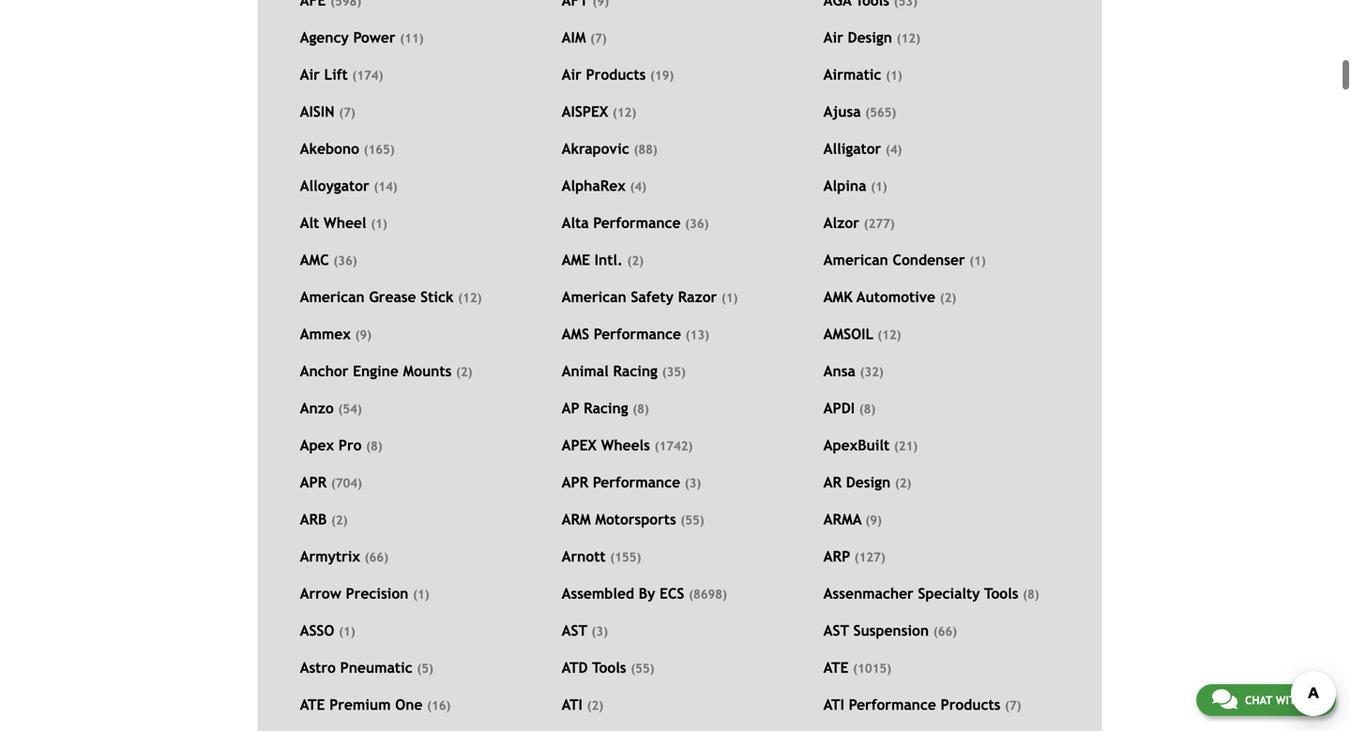 Task type: vqa. For each thing, say whether or not it's contained in the screenshot.


Task type: locate. For each thing, give the bounding box(es) containing it.
ajusa
[[824, 103, 861, 120]]

air left lift
[[300, 66, 320, 83]]

(36) up razor
[[685, 216, 709, 231]]

products
[[586, 66, 646, 83], [941, 696, 1001, 713]]

amsoil
[[824, 326, 873, 343]]

ate
[[824, 659, 849, 676], [300, 696, 325, 713]]

(66)
[[365, 550, 388, 565], [934, 624, 957, 639]]

air for air lift
[[300, 66, 320, 83]]

(2) right arb
[[331, 513, 348, 527]]

1 vertical spatial (9)
[[866, 513, 882, 527]]

apex
[[562, 437, 597, 454]]

0 vertical spatial racing
[[613, 363, 658, 380]]

0 vertical spatial (7)
[[590, 31, 607, 46]]

1 horizontal spatial (7)
[[590, 31, 607, 46]]

ast up atd
[[562, 622, 587, 639]]

(36) inside alta performance (36)
[[685, 216, 709, 231]]

american up the ammex (9)
[[300, 289, 365, 306]]

0 horizontal spatial (9)
[[355, 328, 372, 342]]

grease
[[369, 289, 416, 306]]

ap racing (8)
[[562, 400, 649, 417]]

ati down atd
[[562, 696, 583, 713]]

0 horizontal spatial apr
[[300, 474, 327, 491]]

performance
[[593, 215, 681, 231], [594, 326, 681, 343], [593, 474, 680, 491], [849, 696, 936, 713]]

assenmacher
[[824, 585, 914, 602]]

(1) right alpina
[[871, 179, 887, 194]]

0 horizontal spatial (7)
[[339, 105, 355, 120]]

2 ati from the left
[[824, 696, 845, 713]]

racing
[[613, 363, 658, 380], [584, 400, 628, 417]]

apr left (704)
[[300, 474, 327, 491]]

(4)
[[886, 142, 902, 157], [630, 179, 647, 194]]

air
[[824, 29, 844, 46], [300, 66, 320, 83], [562, 66, 582, 83]]

agency
[[300, 29, 349, 46]]

(1) up (565)
[[886, 68, 902, 83]]

(8) right "specialty"
[[1023, 587, 1039, 602]]

aispex
[[562, 103, 608, 120]]

(2) inside ame intl. (2)
[[627, 253, 644, 268]]

(4) down (565)
[[886, 142, 902, 157]]

(1) right the asso
[[339, 624, 355, 639]]

(7) inside the aim (7)
[[590, 31, 607, 46]]

(9) right ammex
[[355, 328, 372, 342]]

specialty
[[918, 585, 980, 602]]

(66) down "specialty"
[[934, 624, 957, 639]]

2 ast from the left
[[824, 622, 849, 639]]

1 horizontal spatial (66)
[[934, 624, 957, 639]]

1 horizontal spatial american
[[562, 289, 627, 306]]

1 vertical spatial products
[[941, 696, 1001, 713]]

air for air design
[[824, 29, 844, 46]]

(55) inside atd tools (55)
[[631, 661, 655, 676]]

ast for ast suspension
[[824, 622, 849, 639]]

0 vertical spatial (3)
[[685, 476, 701, 490]]

(11)
[[400, 31, 424, 46]]

engine
[[353, 363, 399, 380]]

assembled by ecs (8698)
[[562, 585, 727, 602]]

2 horizontal spatial air
[[824, 29, 844, 46]]

pro
[[339, 437, 362, 454]]

alligator (4)
[[824, 140, 902, 157]]

aispex (12)
[[562, 103, 636, 120]]

(9) inside the ammex (9)
[[355, 328, 372, 342]]

racing right ap
[[584, 400, 628, 417]]

(2) right "mounts"
[[456, 365, 473, 379]]

akebono
[[300, 140, 359, 157]]

0 horizontal spatial products
[[586, 66, 646, 83]]

0 horizontal spatial (36)
[[333, 253, 357, 268]]

(8) up apex wheels (1742)
[[633, 402, 649, 416]]

(12) inside air design (12)
[[897, 31, 921, 46]]

(2)
[[627, 253, 644, 268], [940, 291, 956, 305], [456, 365, 473, 379], [895, 476, 912, 490], [331, 513, 348, 527], [587, 698, 604, 713]]

1 vertical spatial tools
[[592, 659, 626, 676]]

amk
[[824, 289, 853, 306]]

(9) inside "arma (9)"
[[866, 513, 882, 527]]

apdi (8)
[[824, 400, 876, 417]]

2 apr from the left
[[562, 474, 589, 491]]

0 horizontal spatial ate
[[300, 696, 325, 713]]

amk automotive (2)
[[824, 289, 956, 306]]

performance for products
[[849, 696, 936, 713]]

alpina (1)
[[824, 177, 887, 194]]

(55) inside the arm motorsports (55)
[[681, 513, 704, 527]]

(3) down (1742)
[[685, 476, 701, 490]]

(9) right arma
[[866, 513, 882, 527]]

1 vertical spatial ate
[[300, 696, 325, 713]]

(32)
[[860, 365, 884, 379]]

0 horizontal spatial (66)
[[365, 550, 388, 565]]

apr (704)
[[300, 474, 362, 491]]

(7) inside the ati performance products (7)
[[1005, 698, 1022, 713]]

lift
[[324, 66, 348, 83]]

atd
[[562, 659, 588, 676]]

2 horizontal spatial (7)
[[1005, 698, 1022, 713]]

2 vertical spatial (7)
[[1005, 698, 1022, 713]]

2 horizontal spatial american
[[824, 252, 888, 268]]

ati for ati
[[562, 696, 583, 713]]

ajusa (565)
[[824, 103, 896, 120]]

ams
[[562, 326, 589, 343]]

(12) right stick
[[458, 291, 482, 305]]

(3)
[[685, 476, 701, 490], [592, 624, 608, 639]]

(12) inside american grease stick (12)
[[458, 291, 482, 305]]

1 horizontal spatial (9)
[[866, 513, 882, 527]]

0 horizontal spatial ast
[[562, 622, 587, 639]]

(1015)
[[853, 661, 892, 676]]

(1) right condenser
[[970, 253, 986, 268]]

performance down american safety razor (1)
[[594, 326, 681, 343]]

(1) right wheel
[[371, 216, 387, 231]]

safety
[[631, 289, 674, 306]]

anzo
[[300, 400, 334, 417]]

(66) inside armytrix (66)
[[365, 550, 388, 565]]

1 ast from the left
[[562, 622, 587, 639]]

alt
[[300, 215, 319, 231]]

(565)
[[865, 105, 896, 120]]

ate for ate
[[824, 659, 849, 676]]

(55) right 'motorsports'
[[681, 513, 704, 527]]

ap
[[562, 400, 579, 417]]

1 vertical spatial design
[[846, 474, 891, 491]]

ame intl. (2)
[[562, 252, 644, 268]]

(12) up the airmatic (1)
[[897, 31, 921, 46]]

1 apr from the left
[[300, 474, 327, 491]]

0 vertical spatial (9)
[[355, 328, 372, 342]]

1 horizontal spatial apr
[[562, 474, 589, 491]]

0 vertical spatial (36)
[[685, 216, 709, 231]]

ansa (32)
[[824, 363, 884, 380]]

(174)
[[352, 68, 383, 83]]

alta performance (36)
[[562, 215, 709, 231]]

(1)
[[886, 68, 902, 83], [871, 179, 887, 194], [371, 216, 387, 231], [970, 253, 986, 268], [722, 291, 738, 305], [413, 587, 429, 602], [339, 624, 355, 639]]

(8) inside ap racing (8)
[[633, 402, 649, 416]]

performance up 'motorsports'
[[593, 474, 680, 491]]

performance down the (1015)
[[849, 696, 936, 713]]

american down ame intl. (2)
[[562, 289, 627, 306]]

(8) right apdi on the bottom right of page
[[859, 402, 876, 416]]

1 horizontal spatial (55)
[[681, 513, 704, 527]]

0 vertical spatial design
[[848, 29, 892, 46]]

0 vertical spatial ate
[[824, 659, 849, 676]]

air down the aim
[[562, 66, 582, 83]]

ar design (2)
[[824, 474, 912, 491]]

ati down ate (1015)
[[824, 696, 845, 713]]

ast up ate (1015)
[[824, 622, 849, 639]]

(1) right razor
[[722, 291, 738, 305]]

tools right atd
[[592, 659, 626, 676]]

apr for apr
[[300, 474, 327, 491]]

aim (7)
[[562, 29, 607, 46]]

0 horizontal spatial (4)
[[630, 179, 647, 194]]

tools right "specialty"
[[984, 585, 1019, 602]]

anchor
[[300, 363, 349, 380]]

1 vertical spatial (7)
[[339, 105, 355, 120]]

chat with us link
[[1196, 684, 1336, 716]]

(8) inside apex pro (8)
[[366, 439, 383, 453]]

(1) right precision
[[413, 587, 429, 602]]

1 vertical spatial (36)
[[333, 253, 357, 268]]

(36) right amc
[[333, 253, 357, 268]]

(66) up precision
[[365, 550, 388, 565]]

(36)
[[685, 216, 709, 231], [333, 253, 357, 268]]

1 horizontal spatial ate
[[824, 659, 849, 676]]

assenmacher specialty tools (8)
[[824, 585, 1039, 602]]

arb (2)
[[300, 511, 348, 528]]

(55)
[[681, 513, 704, 527], [631, 661, 655, 676]]

1 vertical spatial (3)
[[592, 624, 608, 639]]

ast (3)
[[562, 622, 608, 639]]

(12) inside aispex (12)
[[613, 105, 636, 120]]

alligator
[[824, 140, 881, 157]]

1 horizontal spatial (36)
[[685, 216, 709, 231]]

ate left the (1015)
[[824, 659, 849, 676]]

(8) right pro
[[366, 439, 383, 453]]

0 vertical spatial (4)
[[886, 142, 902, 157]]

akrapovic (88)
[[562, 140, 658, 157]]

chat with us
[[1245, 694, 1320, 707]]

(3) up atd tools (55)
[[592, 624, 608, 639]]

1 vertical spatial (66)
[[934, 624, 957, 639]]

(2) right the intl.
[[627, 253, 644, 268]]

1 horizontal spatial ati
[[824, 696, 845, 713]]

1 horizontal spatial ast
[[824, 622, 849, 639]]

performance up the intl.
[[593, 215, 681, 231]]

(7) inside aisin (7)
[[339, 105, 355, 120]]

0 vertical spatial tools
[[984, 585, 1019, 602]]

0 horizontal spatial american
[[300, 289, 365, 306]]

design right the ar
[[846, 474, 891, 491]]

1 horizontal spatial air
[[562, 66, 582, 83]]

1 ati from the left
[[562, 696, 583, 713]]

(55) right atd
[[631, 661, 655, 676]]

american for american condenser
[[824, 252, 888, 268]]

airmatic
[[824, 66, 882, 83]]

(16)
[[427, 698, 451, 713]]

(19)
[[650, 68, 674, 83]]

(2) down the (21)
[[895, 476, 912, 490]]

suspension
[[853, 622, 929, 639]]

(4) for alpharex
[[630, 179, 647, 194]]

ate down 'astro'
[[300, 696, 325, 713]]

1 horizontal spatial (4)
[[886, 142, 902, 157]]

0 horizontal spatial (3)
[[592, 624, 608, 639]]

animal racing (35)
[[562, 363, 686, 380]]

armytrix
[[300, 548, 360, 565]]

apr up arm
[[562, 474, 589, 491]]

(4) inside alpharex (4)
[[630, 179, 647, 194]]

1 vertical spatial (4)
[[630, 179, 647, 194]]

american down alzor (277)
[[824, 252, 888, 268]]

apr for apr performance
[[562, 474, 589, 491]]

aisin
[[300, 103, 335, 120]]

1 vertical spatial (55)
[[631, 661, 655, 676]]

comments image
[[1212, 688, 1238, 710]]

0 horizontal spatial (55)
[[631, 661, 655, 676]]

(2) down condenser
[[940, 291, 956, 305]]

0 vertical spatial (66)
[[365, 550, 388, 565]]

design up the airmatic (1)
[[848, 29, 892, 46]]

1 horizontal spatial (3)
[[685, 476, 701, 490]]

0 vertical spatial products
[[586, 66, 646, 83]]

(12) down air products (19)
[[613, 105, 636, 120]]

air up airmatic
[[824, 29, 844, 46]]

apex pro (8)
[[300, 437, 383, 454]]

aim
[[562, 29, 586, 46]]

(12) down amk automotive (2)
[[878, 328, 901, 342]]

0 vertical spatial (55)
[[681, 513, 704, 527]]

amc
[[300, 252, 329, 268]]

(277)
[[864, 216, 895, 231]]

(4) up alta performance (36)
[[630, 179, 647, 194]]

racing down the ams performance (13)
[[613, 363, 658, 380]]

wheel
[[324, 215, 366, 231]]

0 horizontal spatial ati
[[562, 696, 583, 713]]

chat
[[1245, 694, 1273, 707]]

1 horizontal spatial products
[[941, 696, 1001, 713]]

apexbuilt (21)
[[824, 437, 918, 454]]

(2) down atd tools (55)
[[587, 698, 604, 713]]

0 horizontal spatial air
[[300, 66, 320, 83]]

anchor engine mounts (2)
[[300, 363, 473, 380]]

(2) inside ar design (2)
[[895, 476, 912, 490]]

1 vertical spatial racing
[[584, 400, 628, 417]]

(4) inside alligator (4)
[[886, 142, 902, 157]]



Task type: describe. For each thing, give the bounding box(es) containing it.
arrow precision (1)
[[300, 585, 429, 602]]

ams performance (13)
[[562, 326, 709, 343]]

american for american grease stick
[[300, 289, 365, 306]]

(4) for alligator
[[886, 142, 902, 157]]

akrapovic
[[562, 140, 630, 157]]

precision
[[346, 585, 409, 602]]

(1) inside arrow precision (1)
[[413, 587, 429, 602]]

0 horizontal spatial tools
[[592, 659, 626, 676]]

arb
[[300, 511, 327, 528]]

(1) inside alt wheel (1)
[[371, 216, 387, 231]]

mounts
[[403, 363, 452, 380]]

alpharex (4)
[[562, 177, 647, 194]]

performance for (13)
[[594, 326, 681, 343]]

arma (9)
[[824, 511, 882, 528]]

apex wheels (1742)
[[562, 437, 693, 454]]

design for ar
[[846, 474, 891, 491]]

(127)
[[855, 550, 886, 565]]

(54)
[[338, 402, 362, 416]]

(704)
[[331, 476, 362, 490]]

(55) for atd tools
[[631, 661, 655, 676]]

(9) for arma
[[866, 513, 882, 527]]

assembled
[[562, 585, 634, 602]]

(1742)
[[655, 439, 693, 453]]

(2) inside anchor engine mounts (2)
[[456, 365, 473, 379]]

by
[[639, 585, 655, 602]]

intl.
[[595, 252, 623, 268]]

(8698)
[[689, 587, 727, 602]]

animal
[[562, 363, 609, 380]]

motorsports
[[595, 511, 676, 528]]

armytrix (66)
[[300, 548, 388, 565]]

(14)
[[374, 179, 398, 194]]

(1) inside alpina (1)
[[871, 179, 887, 194]]

(36) inside 'amc (36)'
[[333, 253, 357, 268]]

(1) inside american condenser (1)
[[970, 253, 986, 268]]

atd tools (55)
[[562, 659, 655, 676]]

(155)
[[610, 550, 641, 565]]

ecs
[[660, 585, 684, 602]]

aisin (7)
[[300, 103, 355, 120]]

ate for ate premium one
[[300, 696, 325, 713]]

1 horizontal spatial tools
[[984, 585, 1019, 602]]

apr performance (3)
[[562, 474, 701, 491]]

(3) inside ast (3)
[[592, 624, 608, 639]]

arnott (155)
[[562, 548, 641, 565]]

(66) inside ast suspension (66)
[[934, 624, 957, 639]]

performance for (36)
[[593, 215, 681, 231]]

(55) for arm motorsports
[[681, 513, 704, 527]]

condenser
[[893, 252, 965, 268]]

ast suspension (66)
[[824, 622, 957, 639]]

ame
[[562, 252, 590, 268]]

ast for ast
[[562, 622, 587, 639]]

ati performance products (7)
[[824, 696, 1022, 713]]

performance for (3)
[[593, 474, 680, 491]]

ati (2)
[[562, 696, 604, 713]]

(2) inside amk automotive (2)
[[940, 291, 956, 305]]

alpina
[[824, 177, 867, 194]]

(2) inside arb (2)
[[331, 513, 348, 527]]

arp
[[824, 548, 850, 565]]

ati for ati performance products
[[824, 696, 845, 713]]

air for air products
[[562, 66, 582, 83]]

(5)
[[417, 661, 433, 676]]

(3) inside apr performance (3)
[[685, 476, 701, 490]]

american grease stick (12)
[[300, 289, 482, 306]]

design for air
[[848, 29, 892, 46]]

apexbuilt
[[824, 437, 890, 454]]

alta
[[562, 215, 589, 231]]

alloygator (14)
[[300, 177, 398, 194]]

(165)
[[364, 142, 395, 157]]

apex
[[300, 437, 334, 454]]

(7) for aim
[[590, 31, 607, 46]]

(1) inside american safety razor (1)
[[722, 291, 738, 305]]

anzo (54)
[[300, 400, 362, 417]]

power
[[353, 29, 396, 46]]

(1) inside "asso (1)"
[[339, 624, 355, 639]]

arnott
[[562, 548, 606, 565]]

(1) inside the airmatic (1)
[[886, 68, 902, 83]]

arm motorsports (55)
[[562, 511, 704, 528]]

(12) inside amsoil (12)
[[878, 328, 901, 342]]

ar
[[824, 474, 842, 491]]

stick
[[421, 289, 454, 306]]

(7) for aisin
[[339, 105, 355, 120]]

air lift (174)
[[300, 66, 383, 83]]

airmatic (1)
[[824, 66, 902, 83]]

ammex (9)
[[300, 326, 372, 343]]

arm
[[562, 511, 591, 528]]

alzor (277)
[[824, 215, 895, 231]]

ansa
[[824, 363, 856, 380]]

alt wheel (1)
[[300, 215, 387, 231]]

(8) inside apdi (8)
[[859, 402, 876, 416]]

american for american safety razor
[[562, 289, 627, 306]]

(2) inside ati (2)
[[587, 698, 604, 713]]

racing for ap
[[584, 400, 628, 417]]

racing for animal
[[613, 363, 658, 380]]

arma
[[824, 511, 862, 528]]

(35)
[[662, 365, 686, 379]]

(8) inside assenmacher specialty tools (8)
[[1023, 587, 1039, 602]]

american condenser (1)
[[824, 252, 986, 268]]

(9) for ammex
[[355, 328, 372, 342]]

american safety razor (1)
[[562, 289, 738, 306]]

alloygator
[[300, 177, 369, 194]]

arp (127)
[[824, 548, 886, 565]]

(21)
[[894, 439, 918, 453]]

amsoil (12)
[[824, 326, 901, 343]]

alpharex
[[562, 177, 626, 194]]

pneumatic
[[340, 659, 413, 676]]

akebono (165)
[[300, 140, 395, 157]]



